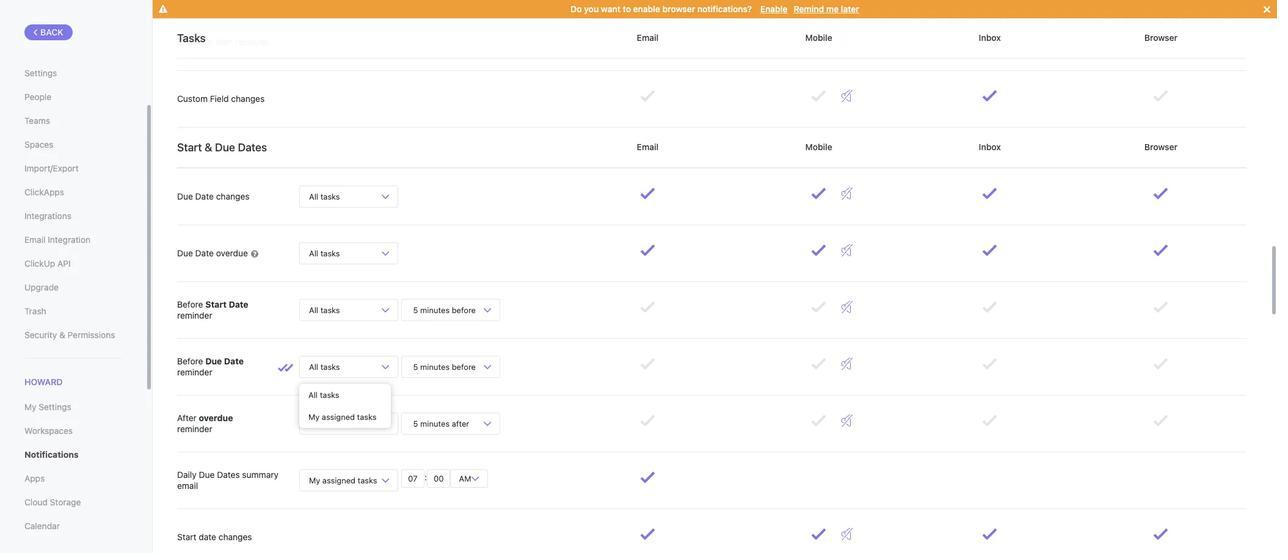 Task type: describe. For each thing, give the bounding box(es) containing it.
start for date
[[177, 532, 197, 543]]

teams
[[24, 116, 50, 126]]

security & permissions
[[24, 330, 115, 340]]

notifications link
[[24, 445, 122, 466]]

settings inside my settings link
[[39, 402, 71, 413]]

2 5 from the top
[[414, 362, 418, 372]]

after
[[177, 413, 197, 423]]

item
[[216, 37, 233, 47]]

due inside before due date reminder
[[206, 356, 222, 367]]

0 vertical spatial overdue
[[216, 248, 248, 258]]

0 vertical spatial assigned
[[322, 413, 355, 422]]

email integration link
[[24, 230, 122, 251]]

daily due dates summary email
[[177, 470, 279, 491]]

email
[[177, 481, 198, 491]]

changes for custom field changes
[[231, 93, 265, 104]]

1 before from the top
[[452, 305, 476, 315]]

reminder for start date
[[177, 310, 212, 321]]

you
[[584, 4, 599, 14]]

permissions
[[68, 330, 115, 340]]

trash link
[[24, 301, 122, 322]]

clickapps
[[24, 187, 64, 197]]

people link
[[24, 87, 122, 108]]

custom field changes
[[177, 93, 265, 104]]

storage
[[50, 498, 81, 508]]

start inside before start date reminder
[[206, 299, 227, 310]]

browser for start & due dates
[[1143, 142, 1181, 152]]

apps link
[[24, 469, 122, 490]]

daily
[[177, 470, 197, 480]]

5 for start date
[[414, 305, 418, 315]]

reminder inside after overdue reminder
[[177, 424, 212, 435]]

1 off image from the top
[[842, 33, 853, 45]]

howard
[[24, 377, 63, 387]]

integrations
[[24, 211, 72, 221]]

2 5 minutes before from the top
[[411, 362, 478, 372]]

changes for start date changes
[[219, 532, 252, 543]]

minutes for overdue
[[421, 419, 450, 429]]

spaces
[[24, 139, 53, 150]]

remind
[[794, 4, 825, 14]]

& for security
[[59, 330, 65, 340]]

before for before start date reminder
[[177, 299, 203, 310]]

back
[[40, 27, 63, 37]]

tasks
[[177, 31, 206, 44]]

spaces link
[[24, 134, 122, 155]]

enable
[[761, 4, 788, 14]]

due date overdue
[[177, 248, 250, 258]]

:
[[425, 473, 427, 483]]

date inside before due date reminder
[[224, 356, 244, 367]]

email for tasks
[[635, 32, 661, 43]]

start for &
[[177, 141, 202, 154]]

workspaces link
[[24, 421, 122, 442]]

2 off image from the top
[[842, 358, 853, 370]]

0 vertical spatial dates
[[238, 141, 267, 154]]

notifications?
[[698, 4, 752, 14]]

do
[[571, 4, 582, 14]]

calendar
[[24, 521, 60, 532]]

1 vertical spatial assigned
[[323, 476, 356, 486]]

2 off image from the top
[[842, 90, 853, 102]]

minutes for start date
[[421, 305, 450, 315]]

me
[[827, 4, 839, 14]]

date
[[199, 532, 216, 543]]

mobile for start & due dates
[[804, 142, 835, 152]]

clickapps link
[[24, 182, 122, 203]]

date inside before start date reminder
[[229, 299, 249, 310]]

2 minutes from the top
[[421, 362, 450, 372]]

inbox for start & due dates
[[977, 142, 1004, 152]]

api
[[57, 259, 71, 269]]

before due date reminder
[[177, 356, 244, 378]]



Task type: locate. For each thing, give the bounding box(es) containing it.
browser
[[663, 4, 696, 14]]

0 vertical spatial settings
[[24, 68, 57, 78]]

1 vertical spatial inbox
[[977, 142, 1004, 152]]

5 off image from the top
[[842, 415, 853, 427]]

before start date reminder
[[177, 299, 249, 321]]

1 browser from the top
[[1143, 32, 1181, 43]]

2 browser from the top
[[1143, 142, 1181, 152]]

0 vertical spatial changes
[[231, 93, 265, 104]]

1 vertical spatial off image
[[842, 358, 853, 370]]

1 vertical spatial start
[[206, 299, 227, 310]]

3 off image from the top
[[842, 529, 853, 541]]

resolved
[[235, 37, 269, 47]]

reminder up before due date reminder
[[177, 310, 212, 321]]

off image for due date overdue
[[842, 244, 853, 257]]

2 vertical spatial minutes
[[421, 419, 450, 429]]

inbox for tasks
[[977, 32, 1004, 43]]

my settings
[[24, 402, 71, 413]]

1 vertical spatial mobile
[[804, 142, 835, 152]]

all
[[309, 192, 318, 201], [309, 248, 318, 258], [309, 305, 318, 315], [309, 362, 318, 372], [309, 391, 318, 400], [309, 419, 318, 429]]

trash
[[24, 306, 46, 317]]

settings link
[[24, 63, 122, 84]]

integrations link
[[24, 206, 122, 227]]

to
[[623, 4, 631, 14]]

teams link
[[24, 111, 122, 131]]

2 mobile from the top
[[804, 142, 835, 152]]

import/export
[[24, 163, 79, 174]]

integration
[[48, 235, 91, 245]]

start & due dates
[[177, 141, 267, 154]]

mobile
[[804, 32, 835, 43], [804, 142, 835, 152]]

custom
[[177, 93, 208, 104]]

overdue right after
[[199, 413, 233, 423]]

1 inbox from the top
[[977, 32, 1004, 43]]

off image for before
[[842, 301, 853, 314]]

cloud
[[24, 498, 48, 508]]

5 minutes before
[[411, 305, 478, 315], [411, 362, 478, 372]]

all tasks
[[309, 192, 340, 201], [309, 248, 340, 258], [309, 305, 340, 315], [309, 362, 340, 372], [309, 391, 340, 400], [309, 419, 340, 429]]

1 vertical spatial changes
[[216, 191, 250, 202]]

3 5 from the top
[[414, 419, 418, 429]]

start down custom
[[177, 141, 202, 154]]

0 vertical spatial email
[[635, 32, 661, 43]]

3 minutes from the top
[[421, 419, 450, 429]]

2 inbox from the top
[[977, 142, 1004, 152]]

1 vertical spatial before
[[452, 362, 476, 372]]

apps
[[24, 474, 45, 484]]

0 vertical spatial start
[[177, 141, 202, 154]]

1 mobile from the top
[[804, 32, 835, 43]]

date
[[195, 191, 214, 202], [195, 248, 214, 258], [229, 299, 249, 310], [224, 356, 244, 367]]

email
[[635, 32, 661, 43], [635, 142, 661, 152], [24, 235, 46, 245]]

1 vertical spatial overdue
[[199, 413, 233, 423]]

1 vertical spatial minutes
[[421, 362, 450, 372]]

1 vertical spatial 5 minutes before
[[411, 362, 478, 372]]

before inside before start date reminder
[[177, 299, 203, 310]]

1 off image from the top
[[842, 188, 853, 200]]

am
[[457, 474, 474, 484]]

settings up people
[[24, 68, 57, 78]]

off image
[[842, 33, 853, 45], [842, 90, 853, 102], [842, 244, 853, 257], [842, 301, 853, 314], [842, 415, 853, 427]]

reminder
[[177, 310, 212, 321], [177, 367, 212, 378], [177, 424, 212, 435]]

1 vertical spatial email
[[635, 142, 661, 152]]

1 vertical spatial my assigned tasks
[[309, 476, 377, 486]]

0 vertical spatial before
[[452, 305, 476, 315]]

import/export link
[[24, 158, 122, 179]]

reminder inside before due date reminder
[[177, 367, 212, 378]]

off image for after
[[842, 415, 853, 427]]

0 vertical spatial minutes
[[421, 305, 450, 315]]

after
[[452, 419, 470, 429]]

security
[[24, 330, 57, 340]]

date down the due date overdue
[[229, 299, 249, 310]]

5 minutes after
[[411, 419, 472, 429]]

start
[[177, 141, 202, 154], [206, 299, 227, 310], [177, 532, 197, 543]]

checklist item resolved
[[177, 37, 269, 47]]

due date changes
[[177, 191, 250, 202]]

start down the due date overdue
[[206, 299, 227, 310]]

&
[[205, 141, 212, 154], [59, 330, 65, 340]]

my settings link
[[24, 397, 122, 418]]

reminder inside before start date reminder
[[177, 310, 212, 321]]

date up before start date reminder
[[195, 248, 214, 258]]

field
[[210, 93, 229, 104]]

1 minutes from the top
[[421, 305, 450, 315]]

people
[[24, 92, 51, 102]]

minutes
[[421, 305, 450, 315], [421, 362, 450, 372], [421, 419, 450, 429]]

date down the start & due dates
[[195, 191, 214, 202]]

before
[[452, 305, 476, 315], [452, 362, 476, 372]]

dates
[[238, 141, 267, 154], [217, 470, 240, 480]]

clickup
[[24, 259, 55, 269]]

clickup api
[[24, 259, 71, 269]]

1 vertical spatial dates
[[217, 470, 240, 480]]

workspaces
[[24, 426, 73, 436]]

3 off image from the top
[[842, 244, 853, 257]]

after overdue reminder
[[177, 413, 233, 435]]

1 vertical spatial settings
[[39, 402, 71, 413]]

2 vertical spatial changes
[[219, 532, 252, 543]]

date down before start date reminder
[[224, 356, 244, 367]]

2 vertical spatial 5
[[414, 419, 418, 429]]

& for start
[[205, 141, 212, 154]]

2 vertical spatial email
[[24, 235, 46, 245]]

upgrade link
[[24, 277, 122, 298]]

reminder up after
[[177, 367, 212, 378]]

dates down "custom field changes"
[[238, 141, 267, 154]]

security & permissions link
[[24, 325, 122, 346]]

4 off image from the top
[[842, 301, 853, 314]]

off image
[[842, 188, 853, 200], [842, 358, 853, 370], [842, 529, 853, 541]]

2 reminder from the top
[[177, 367, 212, 378]]

0 vertical spatial &
[[205, 141, 212, 154]]

settings inside settings link
[[24, 68, 57, 78]]

5 for overdue
[[414, 419, 418, 429]]

0 horizontal spatial &
[[59, 330, 65, 340]]

0 vertical spatial 5 minutes before
[[411, 305, 478, 315]]

None text field
[[402, 470, 425, 488], [427, 470, 450, 488], [402, 470, 425, 488], [427, 470, 450, 488]]

due
[[215, 141, 235, 154], [177, 191, 193, 202], [177, 248, 193, 258], [206, 356, 222, 367], [199, 470, 215, 480]]

before down before start date reminder
[[177, 356, 203, 367]]

0 vertical spatial mobile
[[804, 32, 835, 43]]

my assigned tasks
[[309, 413, 377, 422], [309, 476, 377, 486]]

1 vertical spatial browser
[[1143, 142, 1181, 152]]

notifications
[[24, 450, 79, 460]]

2 vertical spatial start
[[177, 532, 197, 543]]

email for start & due dates
[[635, 142, 661, 152]]

0 vertical spatial my assigned tasks
[[309, 413, 377, 422]]

overdue down due date changes
[[216, 248, 248, 258]]

clickup api link
[[24, 254, 122, 274]]

before
[[177, 299, 203, 310], [177, 356, 203, 367]]

want
[[601, 4, 621, 14]]

changes right field
[[231, 93, 265, 104]]

& up due date changes
[[205, 141, 212, 154]]

1 vertical spatial 5
[[414, 362, 418, 372]]

before for before due date reminder
[[177, 356, 203, 367]]

overdue inside after overdue reminder
[[199, 413, 233, 423]]

checklist
[[177, 37, 214, 47]]

changes down the start & due dates
[[216, 191, 250, 202]]

due inside daily due dates summary email
[[199, 470, 215, 480]]

assigned
[[322, 413, 355, 422], [323, 476, 356, 486]]

0 vertical spatial off image
[[842, 188, 853, 200]]

0 vertical spatial 5
[[414, 305, 418, 315]]

1 vertical spatial before
[[177, 356, 203, 367]]

start left "date"
[[177, 532, 197, 543]]

browser
[[1143, 32, 1181, 43], [1143, 142, 1181, 152]]

my
[[24, 402, 36, 413], [309, 413, 320, 422], [309, 476, 320, 486]]

cloud storage
[[24, 498, 81, 508]]

browser for tasks
[[1143, 32, 1181, 43]]

inbox
[[977, 32, 1004, 43], [977, 142, 1004, 152]]

1 reminder from the top
[[177, 310, 212, 321]]

summary
[[242, 470, 279, 480]]

0 vertical spatial reminder
[[177, 310, 212, 321]]

2 vertical spatial off image
[[842, 529, 853, 541]]

3 reminder from the top
[[177, 424, 212, 435]]

dates inside daily due dates summary email
[[217, 470, 240, 480]]

1 horizontal spatial &
[[205, 141, 212, 154]]

calendar link
[[24, 517, 122, 537]]

0 vertical spatial before
[[177, 299, 203, 310]]

before inside before due date reminder
[[177, 356, 203, 367]]

changes right "date"
[[219, 532, 252, 543]]

do you want to enable browser notifications? enable remind me later
[[571, 4, 860, 14]]

0 vertical spatial browser
[[1143, 32, 1181, 43]]

1 5 minutes before from the top
[[411, 305, 478, 315]]

dates left summary
[[217, 470, 240, 480]]

start date changes
[[177, 532, 252, 543]]

2 before from the top
[[452, 362, 476, 372]]

1 vertical spatial reminder
[[177, 367, 212, 378]]

settings
[[24, 68, 57, 78], [39, 402, 71, 413]]

upgrade
[[24, 282, 59, 293]]

back link
[[24, 24, 73, 40]]

later
[[842, 4, 860, 14]]

1 vertical spatial &
[[59, 330, 65, 340]]

& right security
[[59, 330, 65, 340]]

before down the due date overdue
[[177, 299, 203, 310]]

0 vertical spatial inbox
[[977, 32, 1004, 43]]

1 before from the top
[[177, 299, 203, 310]]

mobile for tasks
[[804, 32, 835, 43]]

reminder down after
[[177, 424, 212, 435]]

2 before from the top
[[177, 356, 203, 367]]

changes
[[231, 93, 265, 104], [216, 191, 250, 202], [219, 532, 252, 543]]

5
[[414, 305, 418, 315], [414, 362, 418, 372], [414, 419, 418, 429]]

enable
[[634, 4, 661, 14]]

email integration
[[24, 235, 91, 245]]

tasks
[[321, 192, 340, 201], [321, 248, 340, 258], [321, 305, 340, 315], [321, 362, 340, 372], [320, 391, 340, 400], [357, 413, 377, 422], [321, 419, 340, 429], [358, 476, 377, 486]]

changes for due date changes
[[216, 191, 250, 202]]

cloud storage link
[[24, 493, 122, 514]]

settings up workspaces
[[39, 402, 71, 413]]

1 5 from the top
[[414, 305, 418, 315]]

reminder for due date
[[177, 367, 212, 378]]

2 vertical spatial reminder
[[177, 424, 212, 435]]



Task type: vqa. For each thing, say whether or not it's contained in the screenshot.
Integrations Link
yes



